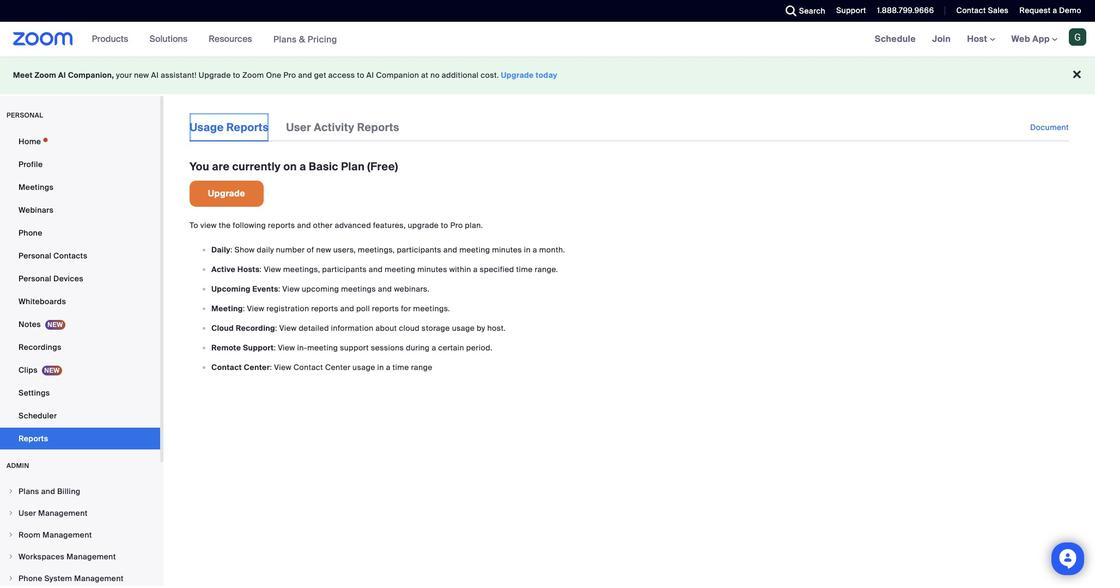 Task type: vqa. For each thing, say whether or not it's contained in the screenshot.
The Plans And Billing menu item at the left of the page
yes



Task type: locate. For each thing, give the bounding box(es) containing it.
in
[[524, 245, 531, 255], [377, 363, 384, 373]]

to view the following reports and other advanced features, upgrade to pro plan.
[[190, 221, 483, 230]]

0 horizontal spatial reports
[[268, 221, 295, 230]]

workspaces
[[19, 553, 64, 562]]

plans & pricing link
[[273, 34, 337, 45], [273, 34, 337, 45]]

personal devices link
[[0, 268, 160, 290]]

1 vertical spatial new
[[316, 245, 331, 255]]

0 vertical spatial pro
[[284, 70, 296, 80]]

: for hosts
[[260, 265, 262, 275]]

management up phone system management menu item
[[66, 553, 116, 562]]

minutes left within at the left of the page
[[417, 265, 447, 275]]

tabs of report home tab list
[[190, 113, 417, 142]]

contact
[[956, 5, 986, 15], [211, 363, 242, 373], [293, 363, 323, 373]]

in left "month."
[[524, 245, 531, 255]]

0 horizontal spatial in
[[377, 363, 384, 373]]

personal up personal devices
[[19, 251, 51, 261]]

meetings, up active hosts : view meetings, participants and meeting minutes within a specified time range.
[[358, 245, 395, 255]]

0 horizontal spatial new
[[134, 70, 149, 80]]

user inside 'user activity reports' link
[[286, 120, 311, 135]]

access
[[328, 70, 355, 80]]

time left range
[[393, 363, 409, 373]]

upgrade
[[408, 221, 439, 230]]

meeting down daily : show daily number of new users, meetings, participants and meeting minutes in a month.
[[385, 265, 415, 275]]

reports link
[[0, 428, 160, 450]]

to right "access"
[[357, 70, 364, 80]]

to right upgrade
[[441, 221, 448, 230]]

1 personal from the top
[[19, 251, 51, 261]]

0 vertical spatial meeting
[[459, 245, 490, 255]]

0 horizontal spatial user
[[19, 509, 36, 519]]

1 vertical spatial personal
[[19, 274, 51, 284]]

home link
[[0, 131, 160, 153]]

a left demo
[[1053, 5, 1057, 15]]

sales
[[988, 5, 1009, 15]]

phone down workspaces
[[19, 574, 42, 584]]

range
[[411, 363, 433, 373]]

2 ai from the left
[[151, 70, 159, 80]]

: down recording
[[270, 363, 272, 373]]

1 horizontal spatial plans
[[273, 34, 297, 45]]

0 vertical spatial right image
[[8, 489, 14, 495]]

0 vertical spatial user
[[286, 120, 311, 135]]

search
[[799, 6, 826, 16]]

support
[[836, 5, 866, 15], [243, 343, 274, 353]]

1 horizontal spatial pro
[[450, 221, 463, 230]]

storage
[[422, 324, 450, 333]]

1 horizontal spatial user
[[286, 120, 311, 135]]

phone inside personal menu menu
[[19, 228, 42, 238]]

: up recording
[[243, 304, 245, 314]]

0 vertical spatial personal
[[19, 251, 51, 261]]

2 phone from the top
[[19, 574, 42, 584]]

upgrade down are
[[208, 188, 245, 199]]

contact down "in-"
[[293, 363, 323, 373]]

view left "in-"
[[278, 343, 295, 353]]

view down daily
[[264, 265, 281, 275]]

plans inside product information navigation
[[273, 34, 297, 45]]

1 horizontal spatial meetings,
[[358, 245, 395, 255]]

0 vertical spatial meetings,
[[358, 245, 395, 255]]

host.
[[487, 324, 506, 333]]

solutions
[[150, 33, 187, 45]]

personal up whiteboards
[[19, 274, 51, 284]]

1 vertical spatial user
[[19, 509, 36, 519]]

features,
[[373, 221, 406, 230]]

participants down users,
[[322, 265, 367, 275]]

and
[[298, 70, 312, 80], [297, 221, 311, 230], [443, 245, 457, 255], [369, 265, 383, 275], [378, 284, 392, 294], [340, 304, 354, 314], [41, 487, 55, 497]]

view down recording
[[274, 363, 291, 373]]

pro inside meet zoom ai companion, "footer"
[[284, 70, 296, 80]]

webinars link
[[0, 199, 160, 221]]

user left activity
[[286, 120, 311, 135]]

1 horizontal spatial ai
[[151, 70, 159, 80]]

view up registration
[[282, 284, 300, 294]]

management down workspaces management menu item
[[74, 574, 124, 584]]

participants
[[397, 245, 441, 255], [322, 265, 367, 275]]

web app button
[[1012, 33, 1058, 45]]

new right of
[[316, 245, 331, 255]]

right image
[[8, 489, 14, 495], [8, 511, 14, 517]]

right image down admin
[[8, 489, 14, 495]]

view for events
[[282, 284, 300, 294]]

0 vertical spatial time
[[516, 265, 533, 275]]

1 phone from the top
[[19, 228, 42, 238]]

pro left plan.
[[450, 221, 463, 230]]

request a demo link
[[1011, 0, 1095, 22], [1020, 5, 1082, 15]]

0 horizontal spatial zoom
[[35, 70, 56, 80]]

right image inside phone system management menu item
[[8, 576, 14, 582]]

: up events
[[260, 265, 262, 275]]

phone down webinars
[[19, 228, 42, 238]]

:
[[230, 245, 233, 255], [260, 265, 262, 275], [278, 284, 280, 294], [243, 304, 245, 314], [275, 324, 277, 333], [274, 343, 276, 353], [270, 363, 272, 373]]

right image left "system"
[[8, 576, 14, 582]]

plans inside menu item
[[19, 487, 39, 497]]

resources
[[209, 33, 252, 45]]

right image
[[8, 532, 14, 539], [8, 554, 14, 561], [8, 576, 14, 582]]

reports up (free)
[[357, 120, 399, 135]]

poll
[[356, 304, 370, 314]]

: for events
[[278, 284, 280, 294]]

1 vertical spatial right image
[[8, 554, 14, 561]]

during
[[406, 343, 430, 353]]

contact down 'remote'
[[211, 363, 242, 373]]

2 vertical spatial meeting
[[307, 343, 338, 353]]

2 personal from the top
[[19, 274, 51, 284]]

plan
[[341, 160, 365, 174]]

advanced
[[335, 221, 371, 230]]

host
[[967, 33, 990, 45]]

meet
[[13, 70, 33, 80]]

phone
[[19, 228, 42, 238], [19, 574, 42, 584]]

meet zoom ai companion, your new ai assistant! upgrade to zoom one pro and get access to ai companion at no additional cost. upgrade today
[[13, 70, 557, 80]]

2 horizontal spatial contact
[[956, 5, 986, 15]]

plan.
[[465, 221, 483, 230]]

support down recording
[[243, 343, 274, 353]]

1 horizontal spatial support
[[836, 5, 866, 15]]

0 horizontal spatial pro
[[284, 70, 296, 80]]

1 horizontal spatial reports
[[311, 304, 338, 314]]

and left get at top
[[298, 70, 312, 80]]

right image inside the plans and billing menu item
[[8, 489, 14, 495]]

2 right image from the top
[[8, 554, 14, 561]]

2 center from the left
[[325, 363, 351, 373]]

personal contacts
[[19, 251, 87, 261]]

right image inside workspaces management menu item
[[8, 554, 14, 561]]

phone for phone system management
[[19, 574, 42, 584]]

cloud
[[399, 324, 420, 333]]

time left range.
[[516, 265, 533, 275]]

right image left room
[[8, 532, 14, 539]]

right image for room management
[[8, 532, 14, 539]]

2 vertical spatial right image
[[8, 576, 14, 582]]

1 vertical spatial pro
[[450, 221, 463, 230]]

user activity reports
[[286, 120, 399, 135]]

join
[[932, 33, 951, 45]]

1 horizontal spatial in
[[524, 245, 531, 255]]

contact center : view contact center usage in a time range
[[211, 363, 433, 373]]

ai left assistant!
[[151, 70, 159, 80]]

view for hosts
[[264, 265, 281, 275]]

upgrade button
[[190, 181, 264, 207]]

0 horizontal spatial support
[[243, 343, 274, 353]]

clips
[[19, 366, 38, 375]]

and inside meet zoom ai companion, "footer"
[[298, 70, 312, 80]]

1 vertical spatial meetings,
[[283, 265, 320, 275]]

zoom left one
[[242, 70, 264, 80]]

1 horizontal spatial minutes
[[492, 245, 522, 255]]

1 vertical spatial right image
[[8, 511, 14, 517]]

1 horizontal spatial contact
[[293, 363, 323, 373]]

management for workspaces management
[[66, 553, 116, 562]]

meeting up within at the left of the page
[[459, 245, 490, 255]]

usage down support
[[353, 363, 375, 373]]

1 right image from the top
[[8, 489, 14, 495]]

right image inside the room management menu item
[[8, 532, 14, 539]]

1 horizontal spatial participants
[[397, 245, 441, 255]]

participants down upgrade
[[397, 245, 441, 255]]

: up registration
[[278, 284, 280, 294]]

0 horizontal spatial minutes
[[417, 265, 447, 275]]

admin menu menu
[[0, 482, 160, 587]]

upcoming
[[302, 284, 339, 294]]

reports up currently
[[226, 120, 269, 135]]

additional
[[442, 70, 479, 80]]

admin
[[7, 462, 29, 471]]

reports down scheduler
[[19, 434, 48, 444]]

usage left by
[[452, 324, 475, 333]]

1 horizontal spatial zoom
[[242, 70, 264, 80]]

1 horizontal spatial usage
[[452, 324, 475, 333]]

a right within at the left of the page
[[473, 265, 478, 275]]

contact left sales at the right top of the page
[[956, 5, 986, 15]]

join link
[[924, 22, 959, 57]]

1.888.799.9666 button
[[869, 0, 937, 22], [877, 5, 934, 15]]

in down "sessions"
[[377, 363, 384, 373]]

daily
[[211, 245, 230, 255]]

view down registration
[[279, 324, 297, 333]]

1 horizontal spatial time
[[516, 265, 533, 275]]

1 vertical spatial phone
[[19, 574, 42, 584]]

phone link
[[0, 222, 160, 244]]

meetings, down of
[[283, 265, 320, 275]]

0 horizontal spatial meeting
[[307, 343, 338, 353]]

reports up "number" at the top left
[[268, 221, 295, 230]]

2 right image from the top
[[8, 511, 14, 517]]

user for user management
[[19, 509, 36, 519]]

0 vertical spatial minutes
[[492, 245, 522, 255]]

meeting up contact center : view contact center usage in a time range
[[307, 343, 338, 353]]

pricing
[[308, 34, 337, 45]]

2 horizontal spatial reports
[[372, 304, 399, 314]]

right image for user
[[8, 511, 14, 517]]

meeting
[[459, 245, 490, 255], [385, 265, 415, 275], [307, 343, 338, 353]]

1 vertical spatial participants
[[322, 265, 367, 275]]

minutes
[[492, 245, 522, 255], [417, 265, 447, 275]]

: left "in-"
[[274, 343, 276, 353]]

reports down upcoming events : view upcoming meetings and webinars.
[[311, 304, 338, 314]]

0 vertical spatial phone
[[19, 228, 42, 238]]

reports
[[268, 221, 295, 230], [311, 304, 338, 314], [372, 304, 399, 314]]

phone inside menu item
[[19, 574, 42, 584]]

2 horizontal spatial ai
[[366, 70, 374, 80]]

user inside the user management 'menu item'
[[19, 509, 36, 519]]

today
[[536, 70, 557, 80]]

1 vertical spatial meeting
[[385, 265, 415, 275]]

hosts
[[237, 265, 260, 275]]

ai left "companion"
[[366, 70, 374, 80]]

pro right one
[[284, 70, 296, 80]]

at
[[421, 70, 428, 80]]

banner
[[0, 22, 1095, 57]]

meetings navigation
[[867, 22, 1095, 57]]

0 horizontal spatial center
[[244, 363, 270, 373]]

sessions
[[371, 343, 404, 353]]

0 vertical spatial right image
[[8, 532, 14, 539]]

0 horizontal spatial contact
[[211, 363, 242, 373]]

plans left the &
[[273, 34, 297, 45]]

: down registration
[[275, 324, 277, 333]]

1 zoom from the left
[[35, 70, 56, 80]]

pro
[[284, 70, 296, 80], [450, 221, 463, 230]]

active hosts : view meetings, participants and meeting minutes within a specified time range.
[[211, 265, 558, 275]]

ai left companion,
[[58, 70, 66, 80]]

0 vertical spatial new
[[134, 70, 149, 80]]

0 horizontal spatial reports
[[19, 434, 48, 444]]

center down remote support : view in-meeting support sessions during a certain period.
[[325, 363, 351, 373]]

minutes up specified
[[492, 245, 522, 255]]

to down resources dropdown button
[[233, 70, 240, 80]]

basic
[[309, 160, 338, 174]]

0 horizontal spatial ai
[[58, 70, 66, 80]]

a down "sessions"
[[386, 363, 391, 373]]

1 vertical spatial plans
[[19, 487, 39, 497]]

reports inside personal menu menu
[[19, 434, 48, 444]]

reports
[[226, 120, 269, 135], [357, 120, 399, 135], [19, 434, 48, 444]]

plans and billing menu item
[[0, 482, 160, 502]]

management inside 'menu item'
[[38, 509, 88, 519]]

period.
[[466, 343, 493, 353]]

meetings
[[341, 284, 376, 294]]

zoom
[[35, 70, 56, 80], [242, 70, 264, 80]]

clips link
[[0, 360, 160, 381]]

assistant!
[[161, 70, 197, 80]]

1 vertical spatial usage
[[353, 363, 375, 373]]

right image for workspaces management
[[8, 554, 14, 561]]

1 vertical spatial time
[[393, 363, 409, 373]]

center down recording
[[244, 363, 270, 373]]

1 ai from the left
[[58, 70, 66, 80]]

workspaces management menu item
[[0, 547, 160, 568]]

plans
[[273, 34, 297, 45], [19, 487, 39, 497]]

of
[[307, 245, 314, 255]]

plans down admin
[[19, 487, 39, 497]]

meetings.
[[413, 304, 450, 314]]

1 center from the left
[[244, 363, 270, 373]]

management up "workspaces management"
[[43, 531, 92, 541]]

1 horizontal spatial center
[[325, 363, 351, 373]]

management for user management
[[38, 509, 88, 519]]

recording
[[236, 324, 275, 333]]

request a demo
[[1020, 5, 1082, 15]]

3 right image from the top
[[8, 576, 14, 582]]

1 right image from the top
[[8, 532, 14, 539]]

zoom right meet
[[35, 70, 56, 80]]

right image left workspaces
[[8, 554, 14, 561]]

right image left user management
[[8, 511, 14, 517]]

usage
[[452, 324, 475, 333], [353, 363, 375, 373]]

activity
[[314, 120, 354, 135]]

support right search
[[836, 5, 866, 15]]

user up room
[[19, 509, 36, 519]]

1.888.799.9666
[[877, 5, 934, 15]]

management down the billing
[[38, 509, 88, 519]]

workspaces management
[[19, 553, 116, 562]]

0 vertical spatial plans
[[273, 34, 297, 45]]

and left the billing
[[41, 487, 55, 497]]

new right your
[[134, 70, 149, 80]]

right image inside the user management 'menu item'
[[8, 511, 14, 517]]

reports up about
[[372, 304, 399, 314]]

a right during
[[432, 343, 436, 353]]

0 horizontal spatial plans
[[19, 487, 39, 497]]

settings
[[19, 388, 50, 398]]

user management menu item
[[0, 503, 160, 524]]

currently
[[232, 160, 281, 174]]

you
[[190, 160, 209, 174]]

1 horizontal spatial new
[[316, 245, 331, 255]]

0 horizontal spatial time
[[393, 363, 409, 373]]

2 horizontal spatial to
[[441, 221, 448, 230]]



Task type: describe. For each thing, give the bounding box(es) containing it.
and up within at the left of the page
[[443, 245, 457, 255]]

profile picture image
[[1069, 28, 1086, 46]]

document
[[1030, 123, 1069, 132]]

reports for registration
[[311, 304, 338, 314]]

3 ai from the left
[[366, 70, 374, 80]]

contacts
[[53, 251, 87, 261]]

are
[[212, 160, 230, 174]]

whiteboards
[[19, 297, 66, 307]]

0 horizontal spatial to
[[233, 70, 240, 80]]

reports for following
[[268, 221, 295, 230]]

new inside meet zoom ai companion, "footer"
[[134, 70, 149, 80]]

devices
[[53, 274, 83, 284]]

and down active hosts : view meetings, participants and meeting minutes within a specified time range.
[[378, 284, 392, 294]]

registration
[[266, 304, 309, 314]]

plans & pricing
[[273, 34, 337, 45]]

home
[[19, 137, 41, 147]]

number
[[276, 245, 305, 255]]

upgrade today link
[[501, 70, 557, 80]]

2 horizontal spatial reports
[[357, 120, 399, 135]]

plans and billing
[[19, 487, 80, 497]]

remote
[[211, 343, 241, 353]]

meeting : view registration reports and poll reports for meetings.
[[211, 304, 450, 314]]

a left "month."
[[533, 245, 537, 255]]

demo
[[1059, 5, 1082, 15]]

contact for contact center : view contact center usage in a time range
[[211, 363, 242, 373]]

one
[[266, 70, 281, 80]]

a right on
[[300, 160, 306, 174]]

1 vertical spatial support
[[243, 343, 274, 353]]

right image for phone system management
[[8, 576, 14, 582]]

on
[[283, 160, 297, 174]]

web app
[[1012, 33, 1050, 45]]

to
[[190, 221, 198, 230]]

and down daily : show daily number of new users, meetings, participants and meeting minutes in a month.
[[369, 265, 383, 275]]

0 vertical spatial participants
[[397, 245, 441, 255]]

upgrade inside upgrade 'button'
[[208, 188, 245, 199]]

and left poll
[[340, 304, 354, 314]]

0 horizontal spatial usage
[[353, 363, 375, 373]]

and left other
[[297, 221, 311, 230]]

room management menu item
[[0, 525, 160, 546]]

2 zoom from the left
[[242, 70, 264, 80]]

notes
[[19, 320, 41, 330]]

1 horizontal spatial reports
[[226, 120, 269, 135]]

: for support
[[274, 343, 276, 353]]

usage
[[190, 120, 224, 135]]

view
[[200, 221, 217, 230]]

0 vertical spatial in
[[524, 245, 531, 255]]

for
[[401, 304, 411, 314]]

scheduler link
[[0, 405, 160, 427]]

billing
[[57, 487, 80, 497]]

by
[[477, 324, 485, 333]]

1 horizontal spatial meeting
[[385, 265, 415, 275]]

upgrade right cost.
[[501, 70, 534, 80]]

0 vertical spatial support
[[836, 5, 866, 15]]

meet zoom ai companion, footer
[[0, 57, 1095, 94]]

companion,
[[68, 70, 114, 80]]

users,
[[333, 245, 356, 255]]

support
[[340, 343, 369, 353]]

remote support : view in-meeting support sessions during a certain period.
[[211, 343, 493, 353]]

and inside the plans and billing menu item
[[41, 487, 55, 497]]

1 vertical spatial in
[[377, 363, 384, 373]]

cost.
[[481, 70, 499, 80]]

host button
[[967, 33, 995, 45]]

1 horizontal spatial to
[[357, 70, 364, 80]]

about
[[376, 324, 397, 333]]

right image for plans
[[8, 489, 14, 495]]

webinars
[[19, 205, 54, 215]]

you are currently on a basic plan (free)
[[190, 160, 398, 174]]

usage reports
[[190, 120, 269, 135]]

product information navigation
[[84, 22, 345, 57]]

: for center
[[270, 363, 272, 373]]

0 horizontal spatial participants
[[322, 265, 367, 275]]

web
[[1012, 33, 1030, 45]]

0 vertical spatial usage
[[452, 324, 475, 333]]

active
[[211, 265, 236, 275]]

month.
[[539, 245, 565, 255]]

user for user activity reports
[[286, 120, 311, 135]]

plans for plans & pricing
[[273, 34, 297, 45]]

0 horizontal spatial meetings,
[[283, 265, 320, 275]]

2 horizontal spatial meeting
[[459, 245, 490, 255]]

view for recording
[[279, 324, 297, 333]]

banner containing products
[[0, 22, 1095, 57]]

notes link
[[0, 314, 160, 336]]

meeting
[[211, 304, 243, 314]]

cloud
[[211, 324, 234, 333]]

show
[[235, 245, 255, 255]]

the
[[219, 221, 231, 230]]

plans for plans and billing
[[19, 487, 39, 497]]

within
[[449, 265, 471, 275]]

upcoming events : view upcoming meetings and webinars.
[[211, 284, 430, 294]]

phone system management menu item
[[0, 569, 160, 587]]

personal for personal devices
[[19, 274, 51, 284]]

personal
[[7, 111, 43, 120]]

contact for contact sales
[[956, 5, 986, 15]]

daily : show daily number of new users, meetings, participants and meeting minutes in a month.
[[211, 245, 565, 255]]

meetings
[[19, 183, 54, 192]]

user activity reports link
[[286, 113, 399, 142]]

room management
[[19, 531, 92, 541]]

view for center
[[274, 363, 291, 373]]

1 vertical spatial minutes
[[417, 265, 447, 275]]

personal menu menu
[[0, 131, 160, 451]]

: left show
[[230, 245, 233, 255]]

schedule
[[875, 33, 916, 45]]

: for recording
[[275, 324, 277, 333]]

companion
[[376, 70, 419, 80]]

resources button
[[209, 22, 257, 57]]

upcoming
[[211, 284, 250, 294]]

events
[[252, 284, 278, 294]]

usage reports link
[[190, 113, 269, 142]]

detailed
[[299, 324, 329, 333]]

management for room management
[[43, 531, 92, 541]]

scheduler
[[19, 411, 57, 421]]

certain
[[438, 343, 464, 353]]

personal for personal contacts
[[19, 251, 51, 261]]

document link
[[1030, 113, 1069, 142]]

meetings link
[[0, 177, 160, 198]]

solutions button
[[150, 22, 192, 57]]

phone for phone
[[19, 228, 42, 238]]

view for support
[[278, 343, 295, 353]]

your
[[116, 70, 132, 80]]

upgrade down product information navigation
[[199, 70, 231, 80]]

settings link
[[0, 383, 160, 404]]

room
[[19, 531, 41, 541]]

contact sales
[[956, 5, 1009, 15]]

view up recording
[[247, 304, 264, 314]]

zoom logo image
[[13, 32, 73, 46]]

phone system management
[[19, 574, 124, 584]]

cloud recording : view detailed information about cloud storage usage by host.
[[211, 324, 506, 333]]

information
[[331, 324, 374, 333]]



